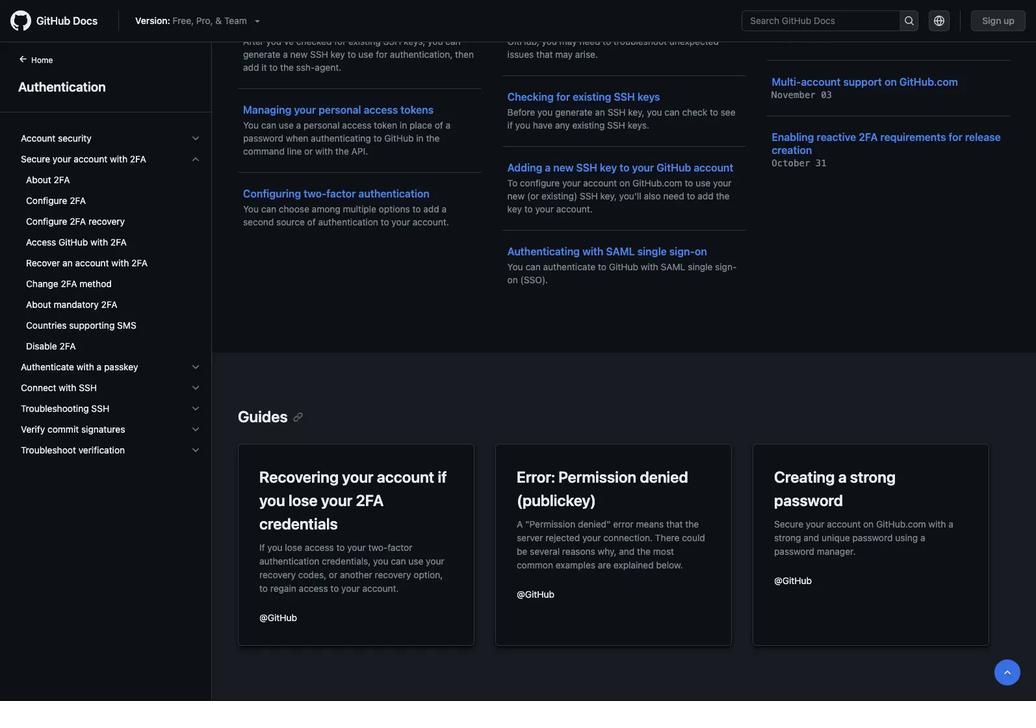 Task type: vqa. For each thing, say whether or not it's contained in the screenshot.


Task type: describe. For each thing, give the bounding box(es) containing it.
arise.
[[575, 49, 598, 60]]

another
[[340, 570, 372, 580]]

2fa up about mandatory 2fa
[[61, 279, 77, 289]]

secure your account with 2fa
[[21, 154, 146, 164]]

password right unique at the bottom of the page
[[853, 533, 893, 543]]

github inside managing your personal access tokens you can use a personal access token in place of a password when authenticating to github in the command line or with the api.
[[384, 133, 414, 144]]

method
[[80, 279, 112, 289]]

authentication
[[18, 79, 106, 94]]

checking for existing ssh keys before you generate an ssh key, you can check to see if you have any existing ssh keys.
[[508, 91, 736, 131]]

1 horizontal spatial saml
[[661, 262, 686, 272]]

managing
[[243, 104, 292, 116]]

sc 9kayk9 0 image for troubleshooting ssh
[[191, 404, 201, 414]]

command
[[243, 146, 285, 157]]

new up checked
[[309, 7, 329, 19]]

api.
[[351, 146, 368, 157]]

ssh inside when using ssh to connect and authenticate to github, you may need to troubleshoot unexpected issues that may arise.
[[559, 23, 578, 34]]

account inside recovering your account if you lose your 2fa credentials
[[377, 468, 434, 486]]

a inside "creating a strong password"
[[838, 468, 847, 486]]

0 horizontal spatial single
[[638, 245, 667, 258]]

then
[[455, 49, 474, 60]]

or inside if you lose access to your two-factor authentication credentials, you can use your recovery codes, or another recovery option, to regain access to your account.
[[329, 570, 338, 580]]

reactive
[[817, 131, 856, 143]]

when using ssh to connect and authenticate to github, you may need to troubleshoot unexpected issues that may arise.
[[508, 23, 719, 60]]

github,
[[508, 36, 540, 47]]

can inside if you lose access to your two-factor authentication credentials, you can use your recovery codes, or another recovery option, to regain access to your account.
[[391, 556, 406, 567]]

account inside secure your account on github.com with a strong and unique password using a password manager.
[[827, 519, 861, 530]]

access github with 2fa link
[[16, 232, 206, 253]]

to inside checking for existing ssh keys before you generate an ssh key, you can check to see if you have any existing ssh keys.
[[710, 107, 718, 118]]

2 horizontal spatial recovery
[[375, 570, 411, 580]]

[public beta] guest collaborators for enterprise managed users november 08
[[772, 7, 1005, 45]]

using inside secure your account on github.com with a strong and unique password using a password manager.
[[895, 533, 918, 543]]

recover an account with 2fa link
[[16, 253, 206, 274]]

2fa inside recovering your account if you lose your 2fa credentials
[[356, 492, 384, 510]]

if inside checking for existing ssh keys before you generate an ssh key, you can check to see if you have any existing ssh keys.
[[508, 120, 513, 131]]

secure for secure your account on github.com with a strong and unique password using a password manager.
[[774, 519, 804, 530]]

you've
[[266, 36, 294, 47]]

0 horizontal spatial in
[[400, 120, 407, 131]]

adding
[[396, 7, 430, 19]]

1 vertical spatial in
[[416, 133, 424, 144]]

password inside managing your personal access tokens you can use a personal access token in place of a password when authenticating to github in the command line or with the api.
[[243, 133, 283, 144]]

countries supporting sms
[[26, 320, 136, 331]]

factor inside configuring two-factor authentication you can choose among multiple options to add a second source of authentication to your account.
[[327, 188, 356, 200]]

sc 9kayk9 0 image for verify commit signatures
[[191, 425, 201, 435]]

can inside managing your personal access tokens you can use a personal access token in place of a password when authenticating to github in the command line or with the api.
[[261, 120, 276, 131]]

you up have
[[538, 107, 553, 118]]

configure 2fa recovery link
[[16, 211, 206, 232]]

can inside "authenticating with saml single sign-on you can authenticate to github with saml single sign- on (sso)."
[[526, 262, 541, 272]]

0 vertical spatial may
[[560, 36, 577, 47]]

ssh inside connect with ssh dropdown button
[[79, 383, 97, 393]]

multiple
[[343, 204, 376, 215]]

1 horizontal spatial recovery
[[259, 570, 296, 580]]

can inside checking for existing ssh keys before you generate an ssh key, you can check to see if you have any existing ssh keys.
[[665, 107, 680, 118]]

verify commit signatures button
[[16, 419, 206, 440]]

2fa up configure 2fa recovery
[[70, 195, 86, 206]]

use inside adding a new ssh key to your github account to configure your account on github.com to use your new (or existing) ssh key, you'll also need to add the key to your account.
[[696, 178, 711, 189]]

secure your account with 2fa element for account security
[[10, 149, 211, 357]]

about 2fa link
[[16, 170, 206, 191]]

add inside generating a new ssh key and adding it to the ssh-agent after you've checked for existing ssh keys, you can generate a new ssh key to use for authentication, then add it to the ssh-agent.
[[243, 62, 259, 73]]

common
[[517, 560, 553, 571]]

factor inside if you lose access to your two-factor authentication credentials, you can use your recovery codes, or another recovery option, to regain access to your account.
[[388, 542, 413, 553]]

about for about mandatory 2fa
[[26, 299, 51, 310]]

pro,
[[196, 15, 213, 26]]

31
[[816, 158, 827, 169]]

@github for creating a strong password
[[774, 575, 812, 586]]

commit
[[48, 424, 79, 435]]

need inside adding a new ssh key to your github account to configure your account on github.com to use your new (or existing) ssh key, you'll also need to add the key to your account.
[[664, 191, 684, 202]]

generating
[[243, 7, 298, 19]]

an inside checking for existing ssh keys before you generate an ssh key, you can check to see if you have any existing ssh keys.
[[595, 107, 605, 118]]

configuring two-factor authentication you can choose among multiple options to add a second source of authentication to your account.
[[243, 188, 449, 228]]

configuring
[[243, 188, 301, 200]]

are
[[598, 560, 611, 571]]

add inside adding a new ssh key to your github account to configure your account on github.com to use your new (or existing) ssh key, you'll also need to add the key to your account.
[[698, 191, 714, 202]]

and inside secure your account on github.com with a strong and unique password using a password manager.
[[804, 533, 819, 543]]

a inside adding a new ssh key to your github account to configure your account on github.com to use your new (or existing) ssh key, you'll also need to add the key to your account.
[[545, 162, 551, 174]]

1 vertical spatial personal
[[304, 120, 340, 131]]

authenticate with a passkey button
[[16, 357, 206, 378]]

sc 9kayk9 0 image for account security
[[191, 133, 201, 144]]

explained
[[614, 560, 654, 571]]

team
[[224, 15, 247, 26]]

denied
[[640, 468, 688, 486]]

verify
[[21, 424, 45, 435]]

collaborators
[[870, 7, 935, 19]]

secure your account with 2fa element for secure your account with 2fa
[[10, 170, 211, 357]]

place
[[410, 120, 432, 131]]

of inside configuring two-factor authentication you can choose among multiple options to add a second source of authentication to your account.
[[307, 217, 316, 228]]

for inside checking for existing ssh keys before you generate an ssh key, you can check to see if you have any existing ssh keys.
[[557, 91, 570, 103]]

ssh inside troubleshooting ssh dropdown button
[[91, 403, 109, 414]]

using inside when using ssh to connect and authenticate to github, you may need to troubleshoot unexpected issues that may arise.
[[534, 23, 557, 34]]

examples
[[556, 560, 596, 571]]

or inside managing your personal access tokens you can use a personal access token in place of a password when authenticating to github in the command line or with the api.
[[304, 146, 313, 157]]

your inside configuring two-factor authentication you can choose among multiple options to add a second source of authentication to your account.
[[392, 217, 410, 228]]

if
[[259, 542, 265, 553]]

authenticating
[[311, 133, 371, 144]]

use inside generating a new ssh key and adding it to the ssh-agent after you've checked for existing ssh keys, you can generate a new ssh key to use for authentication, then add it to the ssh-agent.
[[359, 49, 373, 60]]

security
[[58, 133, 91, 144]]

0 vertical spatial ssh-
[[243, 20, 265, 32]]

you'll
[[619, 191, 642, 202]]

on inside adding a new ssh key to your github account to configure your account on github.com to use your new (or existing) ssh key, you'll also need to add the key to your account.
[[620, 178, 630, 189]]

configure 2fa
[[26, 195, 86, 206]]

1 vertical spatial ssh-
[[296, 62, 315, 73]]

you inside when using ssh to connect and authenticate to github, you may need to troubleshoot unexpected issues that may arise.
[[542, 36, 557, 47]]

credentials
[[259, 515, 338, 533]]

keys,
[[404, 36, 425, 47]]

adding a new ssh key to your github account to configure your account on github.com to use your new (or existing) ssh key, you'll also need to add the key to your account.
[[508, 162, 734, 215]]

account security button
[[16, 128, 206, 149]]

authenticating with saml single sign-on you can authenticate to github with saml single sign- on (sso).
[[508, 245, 737, 285]]

enterprise
[[954, 7, 1005, 19]]

1 vertical spatial authentication
[[318, 217, 378, 228]]

[public
[[772, 7, 806, 19]]

free,
[[173, 15, 194, 26]]

"permission
[[525, 519, 576, 530]]

means
[[636, 519, 664, 530]]

github inside secure your account with 2fa element
[[59, 237, 88, 248]]

option,
[[414, 570, 443, 580]]

about 2fa
[[26, 175, 70, 185]]

adding
[[508, 162, 542, 174]]

connect with ssh button
[[16, 378, 206, 399]]

several
[[530, 546, 560, 557]]

you inside recovering your account if you lose your 2fa credentials
[[259, 492, 285, 510]]

a inside dropdown button
[[97, 362, 102, 373]]

home link
[[13, 54, 74, 67]]

among
[[312, 204, 341, 215]]

key, inside checking for existing ssh keys before you generate an ssh key, you can check to see if you have any existing ssh keys.
[[628, 107, 645, 118]]

sc 9kayk9 0 image for troubleshoot verification
[[191, 445, 201, 456]]

access down codes,
[[299, 583, 328, 594]]

secure your account on github.com with a strong and unique password using a password manager.
[[774, 519, 954, 557]]

to inside managing your personal access tokens you can use a personal access token in place of a password when authenticating to github in the command line or with the api.
[[374, 133, 382, 144]]

troubleshoot
[[21, 445, 76, 456]]

enabling
[[772, 131, 814, 143]]

0 horizontal spatial saml
[[606, 245, 635, 258]]

configure 2fa link
[[16, 191, 206, 211]]

github inside "authenticating with saml single sign-on you can authenticate to github with saml single sign- on (sso)."
[[609, 262, 638, 272]]

creating
[[774, 468, 835, 486]]

account security
[[21, 133, 91, 144]]

keys.
[[628, 120, 650, 131]]

any
[[555, 120, 570, 131]]

0 horizontal spatial sign-
[[670, 245, 695, 258]]

scroll to top image
[[1003, 668, 1013, 678]]

troubleshooting
[[21, 403, 89, 414]]

1 horizontal spatial sign-
[[715, 262, 737, 272]]

recover an account with 2fa
[[26, 258, 148, 269]]

need inside when using ssh to connect and authenticate to github, you may need to troubleshoot unexpected issues that may arise.
[[579, 36, 600, 47]]

sign up
[[983, 15, 1015, 26]]

sc 9kayk9 0 image for secure your account with 2fa
[[191, 154, 201, 164]]

for left authentication, on the left top of page
[[376, 49, 388, 60]]

0 vertical spatial authentication
[[359, 188, 430, 200]]

authenticate inside "authenticating with saml single sign-on you can authenticate to github with saml single sign- on (sso)."
[[543, 262, 596, 272]]

@github for recovering your account if you lose your 2fa credentials
[[259, 612, 297, 623]]

on inside secure your account on github.com with a strong and unique password using a password manager.
[[863, 519, 874, 530]]

github docs
[[36, 15, 98, 27]]

configure
[[520, 178, 560, 189]]

october 31 element
[[772, 158, 827, 169]]

access github with 2fa
[[26, 237, 127, 248]]

password inside "creating a strong password"
[[774, 492, 843, 510]]

github.com inside adding a new ssh key to your github account to configure your account on github.com to use your new (or existing) ssh key, you'll also need to add the key to your account.
[[633, 178, 683, 189]]

below.
[[656, 560, 683, 571]]

account. inside if you lose access to your two-factor authentication credentials, you can use your recovery codes, or another recovery option, to regain access to your account.
[[362, 583, 399, 594]]

mandatory
[[54, 299, 99, 310]]

october
[[772, 158, 810, 169]]

secure your account with 2fa button
[[16, 149, 206, 170]]



Task type: locate. For each thing, give the bounding box(es) containing it.
1 vertical spatial an
[[63, 258, 73, 269]]

authentication up options on the top left
[[359, 188, 430, 200]]

0 horizontal spatial using
[[534, 23, 557, 34]]

password down the creating
[[774, 492, 843, 510]]

0 vertical spatial about
[[26, 175, 51, 185]]

2 sc 9kayk9 0 image from the top
[[191, 445, 201, 456]]

also
[[644, 191, 661, 202]]

1 vertical spatial single
[[688, 262, 713, 272]]

0 vertical spatial that
[[536, 49, 553, 60]]

you down "managing"
[[243, 120, 259, 131]]

1 horizontal spatial two-
[[368, 542, 388, 553]]

0 horizontal spatial secure
[[21, 154, 50, 164]]

configure for configure 2fa
[[26, 195, 67, 206]]

that
[[536, 49, 553, 60], [666, 519, 683, 530]]

beta]
[[809, 7, 836, 19]]

authenticate up unexpected
[[646, 23, 698, 34]]

None search field
[[742, 10, 919, 31]]

2fa up 'configure 2fa' on the left top of the page
[[54, 175, 70, 185]]

0 vertical spatial saml
[[606, 245, 635, 258]]

03
[[821, 89, 832, 100]]

2 secure your account with 2fa element from the top
[[10, 170, 211, 357]]

authenticate inside when using ssh to connect and authenticate to github, you may need to troubleshoot unexpected issues that may arise.
[[646, 23, 698, 34]]

that inside a "permission denied" error means that the server rejected your connection. there could be several reasons why, and the most common examples are explained below.
[[666, 519, 683, 530]]

can inside configuring two-factor authentication you can choose among multiple options to add a second source of authentication to your account.
[[261, 204, 276, 215]]

tokens
[[401, 104, 434, 116]]

use
[[359, 49, 373, 60], [279, 120, 294, 131], [696, 178, 711, 189], [409, 556, 424, 567]]

you up (sso).
[[508, 262, 523, 272]]

0 vertical spatial strong
[[850, 468, 896, 486]]

account inside "multi-account support on github.com november 03"
[[801, 75, 841, 88]]

1 vertical spatial november
[[772, 89, 816, 100]]

reasons
[[562, 546, 595, 557]]

when
[[286, 133, 308, 144]]

ssh- down checked
[[296, 62, 315, 73]]

enabling reactive 2fa requirements for release creation october 31
[[772, 131, 1001, 169]]

authentication up codes,
[[259, 556, 319, 567]]

0 vertical spatial factor
[[327, 188, 356, 200]]

existing right any
[[573, 120, 605, 131]]

secure inside dropdown button
[[21, 154, 50, 164]]

an
[[595, 107, 605, 118], [63, 258, 73, 269]]

Search GitHub Docs search field
[[743, 11, 900, 31]]

lose down the credentials
[[285, 542, 302, 553]]

you up authentication, on the left top of page
[[428, 36, 443, 47]]

sc 9kayk9 0 image inside connect with ssh dropdown button
[[191, 383, 201, 393]]

1 vertical spatial it
[[262, 62, 267, 73]]

0 horizontal spatial two-
[[304, 188, 327, 200]]

two- inside if you lose access to your two-factor authentication credentials, you can use your recovery codes, or another recovery option, to regain access to your account.
[[368, 542, 388, 553]]

your inside dropdown button
[[53, 154, 71, 164]]

1 horizontal spatial an
[[595, 107, 605, 118]]

2 about from the top
[[26, 299, 51, 310]]

or
[[304, 146, 313, 157], [329, 570, 338, 580]]

generating a new ssh key and adding it to the ssh-agent after you've checked for existing ssh keys, you can generate a new ssh key to use for authentication, then add it to the ssh-agent.
[[243, 7, 474, 73]]

triangle down image
[[252, 16, 263, 26]]

could
[[682, 533, 705, 543]]

account. inside adding a new ssh key to your github account to configure your account on github.com to use your new (or existing) ssh key, you'll also need to add the key to your account.
[[556, 204, 593, 215]]

2fa inside dropdown button
[[130, 154, 146, 164]]

an inside secure your account with 2fa element
[[63, 258, 73, 269]]

3 sc 9kayk9 0 image from the top
[[191, 383, 201, 393]]

0 vertical spatial configure
[[26, 195, 67, 206]]

2fa right the reactive
[[859, 131, 878, 143]]

check
[[682, 107, 708, 118]]

authentication link
[[16, 77, 196, 96]]

1 horizontal spatial need
[[664, 191, 684, 202]]

key, left you'll
[[600, 191, 617, 202]]

1 horizontal spatial strong
[[850, 468, 896, 486]]

secure inside secure your account on github.com with a strong and unique password using a password manager.
[[774, 519, 804, 530]]

0 vertical spatial need
[[579, 36, 600, 47]]

add right options on the top left
[[423, 204, 439, 215]]

github.com for your
[[876, 519, 926, 530]]

to inside "authenticating with saml single sign-on you can authenticate to github with saml single sign- on (sso)."
[[598, 262, 607, 272]]

0 vertical spatial github.com
[[900, 75, 958, 88]]

that inside when using ssh to connect and authenticate to github, you may need to troubleshoot unexpected issues that may arise.
[[536, 49, 553, 60]]

ssh-
[[243, 20, 265, 32], [296, 62, 315, 73]]

authentication element
[[0, 53, 212, 700]]

(sso).
[[521, 275, 548, 285]]

countries
[[26, 320, 67, 331]]

checked
[[296, 36, 332, 47]]

about for about 2fa
[[26, 175, 51, 185]]

0 vertical spatial add
[[243, 62, 259, 73]]

lose inside recovering your account if you lose your 2fa credentials
[[289, 492, 318, 510]]

account. inside configuring two-factor authentication you can choose among multiple options to add a second source of authentication to your account.
[[413, 217, 449, 228]]

github.com inside secure your account on github.com with a strong and unique password using a password manager.
[[876, 519, 926, 530]]

1 vertical spatial key,
[[600, 191, 617, 202]]

2fa inside enabling reactive 2fa requirements for release creation october 31
[[859, 131, 878, 143]]

change 2fa method link
[[16, 274, 206, 295]]

generate up any
[[555, 107, 593, 118]]

or right line
[[304, 146, 313, 157]]

github.com inside "multi-account support on github.com november 03"
[[900, 75, 958, 88]]

and left unique at the bottom of the page
[[804, 533, 819, 543]]

add down after
[[243, 62, 259, 73]]

2 vertical spatial github.com
[[876, 519, 926, 530]]

two- up among
[[304, 188, 327, 200]]

can down "managing"
[[261, 120, 276, 131]]

key,
[[628, 107, 645, 118], [600, 191, 617, 202]]

1 vertical spatial strong
[[774, 533, 801, 543]]

tooltip
[[995, 660, 1021, 686]]

1 vertical spatial @github
[[517, 589, 555, 600]]

disable 2fa link
[[16, 336, 206, 357]]

you down before
[[515, 120, 531, 131]]

verify commit signatures
[[21, 424, 125, 435]]

1 horizontal spatial secure
[[774, 519, 804, 530]]

0 vertical spatial if
[[508, 120, 513, 131]]

the inside adding a new ssh key to your github account to configure your account on github.com to use your new (or existing) ssh key, you'll also need to add the key to your account.
[[716, 191, 730, 202]]

2fa down access github with 2fa link
[[131, 258, 148, 269]]

0 horizontal spatial recovery
[[88, 216, 125, 227]]

0 vertical spatial generate
[[243, 49, 281, 60]]

1 vertical spatial add
[[698, 191, 714, 202]]

disable
[[26, 341, 57, 352]]

connect
[[591, 23, 625, 34]]

1 horizontal spatial that
[[666, 519, 683, 530]]

0 horizontal spatial strong
[[774, 533, 801, 543]]

strong up secure your account on github.com with a strong and unique password using a password manager.
[[850, 468, 896, 486]]

use inside if you lose access to your two-factor authentication credentials, you can use your recovery codes, or another recovery option, to regain access to your account.
[[409, 556, 424, 567]]

0 vertical spatial you
[[243, 120, 259, 131]]

1 secure your account with 2fa element from the top
[[10, 149, 211, 357]]

secure for secure your account with 2fa
[[21, 154, 50, 164]]

sc 9kayk9 0 image
[[191, 133, 201, 144], [191, 362, 201, 373], [191, 383, 201, 393], [191, 404, 201, 414], [191, 425, 201, 435]]

key, up keys.
[[628, 107, 645, 118]]

and inside a "permission denied" error means that the server rejected your connection. there could be several reasons why, and the most common examples are explained below.
[[619, 546, 635, 557]]

github inside adding a new ssh key to your github account to configure your account on github.com to use your new (or existing) ssh key, you'll also need to add the key to your account.
[[657, 162, 691, 174]]

users
[[820, 20, 847, 32]]

need right also
[[664, 191, 684, 202]]

your inside secure your account on github.com with a strong and unique password using a password manager.
[[806, 519, 825, 530]]

2fa up 'credentials,'
[[356, 492, 384, 510]]

that up the there
[[666, 519, 683, 530]]

1 horizontal spatial factor
[[388, 542, 413, 553]]

lose
[[289, 492, 318, 510], [285, 542, 302, 553]]

it down after
[[262, 62, 267, 73]]

can up "then"
[[446, 36, 461, 47]]

saml
[[606, 245, 635, 258], [661, 262, 686, 272]]

1 vertical spatial authenticate
[[543, 262, 596, 272]]

november 03 element
[[772, 89, 832, 100]]

secure down the account
[[21, 154, 50, 164]]

agent
[[265, 20, 293, 32]]

credentials,
[[322, 556, 371, 567]]

if you lose access to your two-factor authentication credentials, you can use your recovery codes, or another recovery option, to regain access to your account.
[[259, 542, 445, 594]]

can up (sso).
[[526, 262, 541, 272]]

generate inside checking for existing ssh keys before you generate an ssh key, you can check to see if you have any existing ssh keys.
[[555, 107, 593, 118]]

about down change at the top left of the page
[[26, 299, 51, 310]]

access up token
[[364, 104, 398, 116]]

2fa up authenticate with a passkey
[[60, 341, 76, 352]]

2 vertical spatial existing
[[573, 120, 605, 131]]

connection.
[[604, 533, 653, 543]]

generate inside generating a new ssh key and adding it to the ssh-agent after you've checked for existing ssh keys, you can generate a new ssh key to use for authentication, then add it to the ssh-agent.
[[243, 49, 281, 60]]

sc 9kayk9 0 image inside troubleshoot verification dropdown button
[[191, 445, 201, 456]]

add inside configuring two-factor authentication you can choose among multiple options to add a second source of authentication to your account.
[[423, 204, 439, 215]]

search image
[[904, 16, 915, 26]]

authentication down "multiple"
[[318, 217, 378, 228]]

0 vertical spatial lose
[[289, 492, 318, 510]]

two- inside configuring two-factor authentication you can choose among multiple options to add a second source of authentication to your account.
[[304, 188, 327, 200]]

guest
[[838, 7, 867, 19]]

password left manager.
[[774, 546, 815, 557]]

1 vertical spatial configure
[[26, 216, 67, 227]]

1 configure from the top
[[26, 195, 67, 206]]

1 vertical spatial need
[[664, 191, 684, 202]]

recovery left option,
[[375, 570, 411, 580]]

for inside [public beta] guest collaborators for enterprise managed users november 08
[[937, 7, 951, 19]]

0 vertical spatial key,
[[628, 107, 645, 118]]

2 sc 9kayk9 0 image from the top
[[191, 362, 201, 373]]

1 sc 9kayk9 0 image from the top
[[191, 154, 201, 164]]

configure for configure 2fa recovery
[[26, 216, 67, 227]]

most
[[653, 546, 674, 557]]

access
[[364, 104, 398, 116], [342, 120, 372, 131], [305, 542, 334, 553], [299, 583, 328, 594]]

and left adding
[[375, 7, 393, 19]]

version: free, pro, & team
[[135, 15, 247, 26]]

1 about from the top
[[26, 175, 51, 185]]

1 vertical spatial if
[[438, 468, 447, 486]]

with inside secure your account on github.com with a strong and unique password using a password manager.
[[929, 519, 946, 530]]

1 vertical spatial of
[[307, 217, 316, 228]]

need up arise.
[[579, 36, 600, 47]]

1 horizontal spatial @github
[[517, 589, 555, 600]]

2 vertical spatial add
[[423, 204, 439, 215]]

0 vertical spatial two-
[[304, 188, 327, 200]]

recovering your account if you lose your 2fa credentials
[[259, 468, 447, 533]]

0 horizontal spatial authenticate
[[543, 262, 596, 272]]

4 sc 9kayk9 0 image from the top
[[191, 404, 201, 414]]

recovery
[[88, 216, 125, 227], [259, 570, 296, 580], [375, 570, 411, 580]]

0 vertical spatial @github
[[774, 575, 812, 586]]

configure down the about 2fa
[[26, 195, 67, 206]]

you inside "authenticating with saml single sign-on you can authenticate to github with saml single sign- on (sso)."
[[508, 262, 523, 272]]

and inside when using ssh to connect and authenticate to github, you may need to troubleshoot unexpected issues that may arise.
[[627, 23, 643, 34]]

you up the credentials
[[259, 492, 285, 510]]

1 horizontal spatial it
[[432, 7, 439, 19]]

existing
[[348, 36, 381, 47], [573, 91, 612, 103], [573, 120, 605, 131]]

november down multi-
[[772, 89, 816, 100]]

manager.
[[817, 546, 856, 557]]

1 horizontal spatial key,
[[628, 107, 645, 118]]

1 vertical spatial account.
[[413, 217, 449, 228]]

can left "check"
[[665, 107, 680, 118]]

november 08 element
[[772, 34, 832, 45]]

it
[[432, 7, 439, 19], [262, 62, 267, 73]]

sign up link
[[972, 10, 1026, 31]]

1 vertical spatial two-
[[368, 542, 388, 553]]

secure your account with 2fa element
[[10, 149, 211, 357], [10, 170, 211, 357]]

0 vertical spatial existing
[[348, 36, 381, 47]]

can right 'credentials,'
[[391, 556, 406, 567]]

recover
[[26, 258, 60, 269]]

1 vertical spatial sc 9kayk9 0 image
[[191, 445, 201, 456]]

authenticating
[[508, 245, 580, 258]]

0 horizontal spatial generate
[[243, 49, 281, 60]]

existing down arise.
[[573, 91, 612, 103]]

creating a strong password
[[774, 468, 896, 510]]

your
[[294, 104, 316, 116], [53, 154, 71, 164], [632, 162, 654, 174], [562, 178, 581, 189], [713, 178, 732, 189], [535, 204, 554, 215], [392, 217, 410, 228], [342, 468, 374, 486], [321, 492, 353, 510], [806, 519, 825, 530], [583, 533, 601, 543], [347, 542, 366, 553], [426, 556, 445, 567], [341, 583, 360, 594]]

key, inside adding a new ssh key to your github account to configure your account on github.com to use your new (or existing) ssh key, you'll also need to add the key to your account.
[[600, 191, 617, 202]]

line
[[287, 146, 302, 157]]

github
[[36, 15, 70, 27], [384, 133, 414, 144], [657, 162, 691, 174], [59, 237, 88, 248], [609, 262, 638, 272]]

access up authenticating
[[342, 120, 372, 131]]

0 vertical spatial authenticate
[[646, 23, 698, 34]]

and down connection.
[[619, 546, 635, 557]]

@github for error: permission denied (publickey)
[[517, 589, 555, 600]]

2fa down change 2fa method link
[[101, 299, 117, 310]]

sc 9kayk9 0 image for authenticate with a passkey
[[191, 362, 201, 373]]

you up the second
[[243, 204, 259, 215]]

existing inside generating a new ssh key and adding it to the ssh-agent after you've checked for existing ssh keys, you can generate a new ssh key to use for authentication, then add it to the ssh-agent.
[[348, 36, 381, 47]]

configure up access
[[26, 216, 67, 227]]

connect
[[21, 383, 56, 393]]

0 vertical spatial personal
[[319, 104, 361, 116]]

5 sc 9kayk9 0 image from the top
[[191, 425, 201, 435]]

secure your account with 2fa element containing about 2fa
[[10, 170, 211, 357]]

1 horizontal spatial of
[[435, 120, 443, 131]]

recovery up regain at the bottom of page
[[259, 570, 296, 580]]

of inside managing your personal access tokens you can use a personal access token in place of a password when authenticating to github in the command line or with the api.
[[435, 120, 443, 131]]

it right adding
[[432, 7, 439, 19]]

1 horizontal spatial or
[[329, 570, 338, 580]]

1 horizontal spatial authenticate
[[646, 23, 698, 34]]

about up 'configure 2fa' on the left top of the page
[[26, 175, 51, 185]]

may up arise.
[[560, 36, 577, 47]]

configure 2fa recovery
[[26, 216, 125, 227]]

sc 9kayk9 0 image inside account security dropdown button
[[191, 133, 201, 144]]

1 vertical spatial factor
[[388, 542, 413, 553]]

2 vertical spatial authentication
[[259, 556, 319, 567]]

authentication inside if you lose access to your two-factor authentication credentials, you can use your recovery codes, or another recovery option, to regain access to your account.
[[259, 556, 319, 567]]

0 horizontal spatial account.
[[362, 583, 399, 594]]

you inside configuring two-factor authentication you can choose among multiple options to add a second source of authentication to your account.
[[243, 204, 259, 215]]

november
[[772, 34, 816, 45], [772, 89, 816, 100]]

you inside managing your personal access tokens you can use a personal access token in place of a password when authenticating to github in the command line or with the api.
[[243, 120, 259, 131]]

in left place
[[400, 120, 407, 131]]

for inside enabling reactive 2fa requirements for release creation october 31
[[949, 131, 963, 143]]

github.com for account
[[900, 75, 958, 88]]

guides link
[[238, 408, 303, 426]]

2fa
[[859, 131, 878, 143], [130, 154, 146, 164], [54, 175, 70, 185], [70, 195, 86, 206], [70, 216, 86, 227], [110, 237, 127, 248], [131, 258, 148, 269], [61, 279, 77, 289], [101, 299, 117, 310], [60, 341, 76, 352], [356, 492, 384, 510]]

strong inside "creating a strong password"
[[850, 468, 896, 486]]

secure down the creating
[[774, 519, 804, 530]]

multi-account support on github.com november 03
[[772, 75, 958, 100]]

agent.
[[315, 62, 341, 73]]

about mandatory 2fa link
[[16, 295, 206, 315]]

key
[[355, 7, 372, 19], [331, 49, 345, 60], [600, 162, 617, 174], [508, 204, 522, 215]]

you right if
[[267, 542, 283, 553]]

2 november from the top
[[772, 89, 816, 100]]

or down 'credentials,'
[[329, 570, 338, 580]]

your inside a "permission denied" error means that the server rejected your connection. there could be several reasons why, and the most common examples are explained below.
[[583, 533, 601, 543]]

&
[[215, 15, 222, 26]]

access up codes,
[[305, 542, 334, 553]]

for left release
[[949, 131, 963, 143]]

on inside "multi-account support on github.com november 03"
[[885, 75, 897, 88]]

you right 'credentials,'
[[373, 556, 388, 567]]

0 horizontal spatial of
[[307, 217, 316, 228]]

1 november from the top
[[772, 34, 816, 45]]

0 vertical spatial sc 9kayk9 0 image
[[191, 154, 201, 164]]

0 horizontal spatial an
[[63, 258, 73, 269]]

ssh- up after
[[243, 20, 265, 32]]

a
[[300, 7, 306, 19], [283, 49, 288, 60], [296, 120, 301, 131], [446, 120, 451, 131], [545, 162, 551, 174], [442, 204, 447, 215], [97, 362, 102, 373], [838, 468, 847, 486], [949, 519, 954, 530], [921, 533, 926, 543]]

for right checked
[[334, 36, 346, 47]]

if inside recovering your account if you lose your 2fa credentials
[[438, 468, 447, 486]]

change
[[26, 279, 58, 289]]

2 vertical spatial account.
[[362, 583, 399, 594]]

and up troubleshoot
[[627, 23, 643, 34]]

0 vertical spatial november
[[772, 34, 816, 45]]

you inside generating a new ssh key and adding it to the ssh-agent after you've checked for existing ssh keys, you can generate a new ssh key to use for authentication, then add it to the ssh-agent.
[[428, 36, 443, 47]]

your inside managing your personal access tokens you can use a personal access token in place of a password when authenticating to github in the command line or with the api.
[[294, 104, 316, 116]]

generate down after
[[243, 49, 281, 60]]

password up command
[[243, 133, 283, 144]]

recovery inside secure your account with 2fa element
[[88, 216, 125, 227]]

regain
[[270, 583, 296, 594]]

2fa down account security dropdown button
[[130, 154, 146, 164]]

authenticate with a passkey
[[21, 362, 138, 373]]

lose down recovering
[[289, 492, 318, 510]]

account
[[801, 75, 841, 88], [74, 154, 107, 164], [694, 162, 734, 174], [583, 178, 617, 189], [75, 258, 109, 269], [377, 468, 434, 486], [827, 519, 861, 530]]

sc 9kayk9 0 image
[[191, 154, 201, 164], [191, 445, 201, 456]]

strong left unique at the bottom of the page
[[774, 533, 801, 543]]

add right also
[[698, 191, 714, 202]]

ssh
[[332, 7, 353, 19], [559, 23, 578, 34], [383, 36, 401, 47], [310, 49, 328, 60], [614, 91, 635, 103], [608, 107, 626, 118], [607, 120, 625, 131], [576, 162, 597, 174], [580, 191, 598, 202], [79, 383, 97, 393], [91, 403, 109, 414]]

sc 9kayk9 0 image inside secure your account with 2fa dropdown button
[[191, 154, 201, 164]]

in down place
[[416, 133, 424, 144]]

2fa up access github with 2fa
[[70, 216, 86, 227]]

secure
[[21, 154, 50, 164], [774, 519, 804, 530]]

rejected
[[546, 533, 580, 543]]

can down configuring
[[261, 204, 276, 215]]

existing left keys,
[[348, 36, 381, 47]]

november inside "multi-account support on github.com november 03"
[[772, 89, 816, 100]]

you down keys
[[647, 107, 662, 118]]

account inside dropdown button
[[74, 154, 107, 164]]

0 vertical spatial in
[[400, 120, 407, 131]]

sc 9kayk9 0 image for connect with ssh
[[191, 383, 201, 393]]

1 vertical spatial secure
[[774, 519, 804, 530]]

for left enterprise
[[937, 7, 951, 19]]

authentication
[[359, 188, 430, 200], [318, 217, 378, 228], [259, 556, 319, 567]]

support
[[844, 75, 882, 88]]

about
[[26, 175, 51, 185], [26, 299, 51, 310]]

(publickey)
[[517, 492, 596, 510]]

see
[[721, 107, 736, 118]]

new down to
[[508, 191, 525, 202]]

may left arise.
[[555, 49, 573, 60]]

codes,
[[298, 570, 326, 580]]

0 vertical spatial sign-
[[670, 245, 695, 258]]

1 horizontal spatial if
[[508, 120, 513, 131]]

when using ssh to connect and authenticate to github, you may need to troubleshoot unexpected issues that may arise. link
[[508, 0, 741, 72]]

1 sc 9kayk9 0 image from the top
[[191, 133, 201, 144]]

for up any
[[557, 91, 570, 103]]

0 vertical spatial account.
[[556, 204, 593, 215]]

and inside generating a new ssh key and adding it to the ssh-agent after you've checked for existing ssh keys, you can generate a new ssh key to use for authentication, then add it to the ssh-agent.
[[375, 7, 393, 19]]

you right the github,
[[542, 36, 557, 47]]

new
[[309, 7, 329, 19], [290, 49, 308, 60], [553, 162, 574, 174], [508, 191, 525, 202]]

0 vertical spatial of
[[435, 120, 443, 131]]

strong inside secure your account on github.com with a strong and unique password using a password manager.
[[774, 533, 801, 543]]

authenticate down authenticating
[[543, 262, 596, 272]]

of down among
[[307, 217, 316, 228]]

2 vertical spatial you
[[508, 262, 523, 272]]

0 vertical spatial single
[[638, 245, 667, 258]]

1 vertical spatial generate
[[555, 107, 593, 118]]

new down checked
[[290, 49, 308, 60]]

lose inside if you lose access to your two-factor authentication credentials, you can use your recovery codes, or another recovery option, to regain access to your account.
[[285, 542, 302, 553]]

november inside [public beta] guest collaborators for enterprise managed users november 08
[[772, 34, 816, 45]]

of right place
[[435, 120, 443, 131]]

account
[[21, 133, 55, 144]]

2 vertical spatial @github
[[259, 612, 297, 623]]

1 vertical spatial saml
[[661, 262, 686, 272]]

can inside generating a new ssh key and adding it to the ssh-agent after you've checked for existing ssh keys, you can generate a new ssh key to use for authentication, then add it to the ssh-agent.
[[446, 36, 461, 47]]

0 horizontal spatial add
[[243, 62, 259, 73]]

sc 9kayk9 0 image inside troubleshooting ssh dropdown button
[[191, 404, 201, 414]]

sign
[[983, 15, 1002, 26]]

2 horizontal spatial @github
[[774, 575, 812, 586]]

with inside managing your personal access tokens you can use a personal access token in place of a password when authenticating to github in the command line or with the api.
[[315, 146, 333, 157]]

a inside configuring two-factor authentication you can choose among multiple options to add a second source of authentication to your account.
[[442, 204, 447, 215]]

home
[[31, 55, 53, 64]]

0 horizontal spatial or
[[304, 146, 313, 157]]

authentication,
[[390, 49, 453, 60]]

why,
[[598, 546, 617, 557]]

2fa down configure 2fa recovery link
[[110, 237, 127, 248]]

use inside managing your personal access tokens you can use a personal access token in place of a password when authenticating to github in the command line or with the api.
[[279, 120, 294, 131]]

select language: current language is english image
[[934, 16, 945, 26]]

1 horizontal spatial account.
[[413, 217, 449, 228]]

sc 9kayk9 0 image inside verify commit signatures dropdown button
[[191, 425, 201, 435]]

1 vertical spatial or
[[329, 570, 338, 580]]

error
[[613, 519, 634, 530]]

have
[[533, 120, 553, 131]]

november down managed
[[772, 34, 816, 45]]

0 horizontal spatial key,
[[600, 191, 617, 202]]

two- up 'credentials,'
[[368, 542, 388, 553]]

1 vertical spatial may
[[555, 49, 573, 60]]

docs
[[73, 15, 98, 27]]

2 configure from the top
[[26, 216, 67, 227]]

1 vertical spatial existing
[[573, 91, 612, 103]]

denied"
[[578, 519, 611, 530]]

source
[[276, 217, 305, 228]]

disable 2fa
[[26, 341, 76, 352]]

sc 9kayk9 0 image inside authenticate with a passkey dropdown button
[[191, 362, 201, 373]]

0 vertical spatial secure
[[21, 154, 50, 164]]

0 vertical spatial an
[[595, 107, 605, 118]]

secure your account with 2fa element containing secure your account with 2fa
[[10, 149, 211, 357]]

that right issues on the top
[[536, 49, 553, 60]]

0 horizontal spatial that
[[536, 49, 553, 60]]

new up configure
[[553, 162, 574, 174]]

recovery down configure 2fa link
[[88, 216, 125, 227]]



